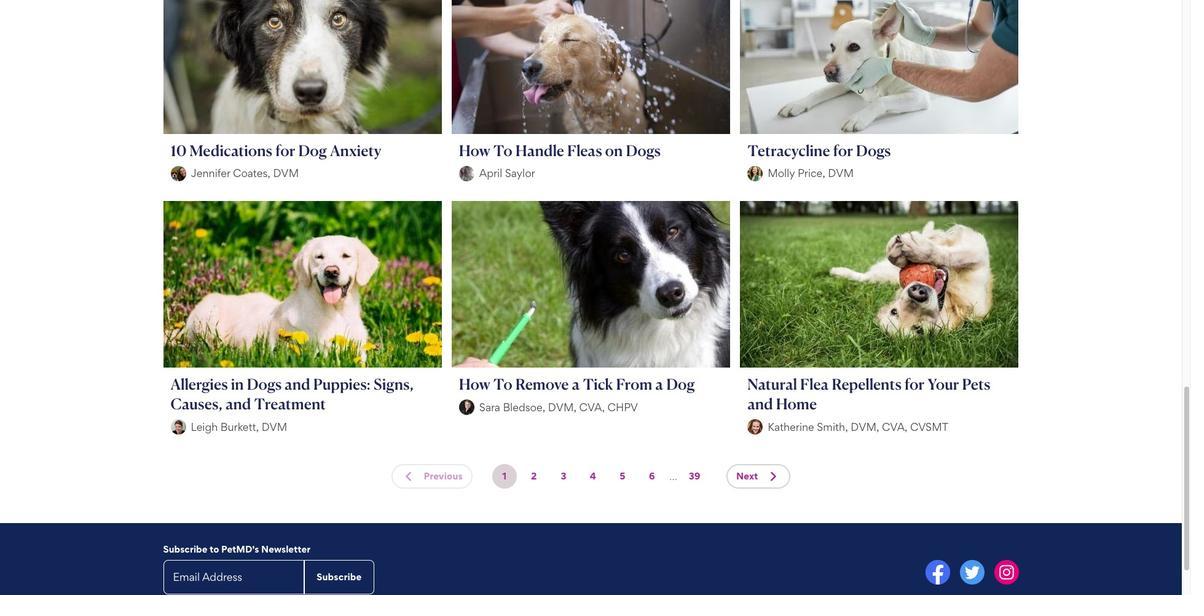 Task type: describe. For each thing, give the bounding box(es) containing it.
how to remove a tick from a dog
[[459, 375, 695, 394]]

6 link
[[640, 464, 665, 489]]

10 medications for dog anxiety
[[171, 141, 382, 160]]

handle
[[516, 141, 565, 160]]

1 horizontal spatial dogs
[[626, 141, 661, 160]]

dvm for for
[[829, 167, 854, 180]]

pets
[[963, 375, 991, 394]]

tetracycline for dogs
[[748, 141, 891, 160]]

subscribe for subscribe to petmd's newsletter
[[163, 544, 208, 556]]

sara bledsoe, dvm, cva, chpv
[[480, 401, 638, 414]]

2 a from the left
[[656, 375, 664, 394]]

2 link
[[522, 464, 547, 489]]

5 link
[[611, 464, 635, 489]]

next
[[737, 471, 759, 482]]

6
[[649, 471, 655, 482]]

tick
[[583, 375, 613, 394]]

signs,
[[374, 375, 414, 394]]

bledsoe,
[[503, 401, 546, 414]]

katherine
[[768, 421, 815, 433]]

by image for allergies in dogs and puppies: signs, causes, and treatment
[[171, 420, 186, 435]]

treatment
[[254, 395, 326, 414]]

by image for 10 medications for dog anxiety
[[171, 166, 186, 181]]

april
[[480, 167, 503, 180]]

price,
[[798, 167, 826, 180]]

0 horizontal spatial dog
[[299, 141, 327, 160]]

subscribe to petmd's newsletter
[[163, 544, 311, 556]]

how for how to handle fleas on dogs
[[459, 141, 491, 160]]

katherine smith, dvm, cva, cvsmt
[[768, 421, 949, 433]]

from
[[617, 375, 653, 394]]

natural
[[748, 375, 798, 394]]

for inside natural flea repellents for your pets and home
[[905, 375, 925, 394]]

twitter image
[[960, 560, 985, 585]]

by image for how to handle fleas on dogs
[[459, 166, 475, 181]]

0 horizontal spatial for
[[276, 141, 295, 160]]

1 horizontal spatial and
[[285, 375, 310, 394]]

causes,
[[171, 395, 223, 414]]

to for handle
[[494, 141, 513, 160]]

dvm, for repellents
[[851, 421, 880, 433]]

10
[[171, 141, 187, 160]]

and inside natural flea repellents for your pets and home
[[748, 395, 774, 414]]

allergies in dogs and puppies: signs, causes, and treatment
[[171, 375, 414, 414]]

dogs for tetracycline for dogs
[[857, 141, 891, 160]]

next link
[[727, 464, 791, 489]]

chpv
[[608, 401, 638, 414]]

leigh
[[191, 421, 218, 433]]

home
[[777, 395, 817, 414]]

anxiety
[[330, 141, 382, 160]]

natural flea repellents for your pets and home
[[748, 375, 991, 414]]

dvm for medications
[[273, 167, 299, 180]]

subscribe button
[[305, 560, 374, 595]]

newsletter
[[261, 544, 311, 556]]

sara
[[480, 401, 501, 414]]

remove
[[516, 375, 569, 394]]



Task type: locate. For each thing, give the bounding box(es) containing it.
tetracycline
[[748, 141, 831, 160]]

by image for how to remove a tick from a dog
[[459, 400, 475, 415]]

1 horizontal spatial by image
[[459, 400, 475, 415]]

to
[[210, 544, 219, 556]]

cva, for a
[[580, 401, 605, 414]]

jennifer coates, dvm
[[191, 167, 299, 180]]

fleas
[[568, 141, 602, 160]]

2
[[531, 471, 537, 482]]

dvm
[[273, 167, 299, 180], [829, 167, 854, 180], [262, 421, 287, 433]]

1 a from the left
[[572, 375, 580, 394]]

jennifer
[[191, 167, 230, 180]]

and down natural
[[748, 395, 774, 414]]

0 vertical spatial dog
[[299, 141, 327, 160]]

0 horizontal spatial a
[[572, 375, 580, 394]]

leigh burkett, dvm
[[191, 421, 287, 433]]

by image left the april
[[459, 166, 475, 181]]

facebook image
[[926, 560, 950, 585]]

1 vertical spatial by image
[[459, 400, 475, 415]]

dvm right price,
[[829, 167, 854, 180]]

by image for tetracycline for dogs
[[748, 166, 763, 181]]

1 vertical spatial dog
[[667, 375, 695, 394]]

puppies:
[[313, 375, 371, 394]]

by image down 10
[[171, 166, 186, 181]]

cva,
[[580, 401, 605, 414], [883, 421, 908, 433]]

0 horizontal spatial subscribe
[[163, 544, 208, 556]]

how
[[459, 141, 491, 160], [459, 375, 491, 394]]

subscribe
[[163, 544, 208, 556], [317, 572, 362, 583]]

to up april saylor
[[494, 141, 513, 160]]

1 vertical spatial cva,
[[883, 421, 908, 433]]

and up 'treatment'
[[285, 375, 310, 394]]

0 horizontal spatial cva,
[[580, 401, 605, 414]]

2 horizontal spatial and
[[748, 395, 774, 414]]

dvm down 10 medications for dog anxiety
[[273, 167, 299, 180]]

for
[[276, 141, 295, 160], [834, 141, 854, 160], [905, 375, 925, 394]]

dvm,
[[548, 401, 577, 414], [851, 421, 880, 433]]

subscribe for subscribe
[[317, 572, 362, 583]]

for up molly price, dvm
[[834, 141, 854, 160]]

by image left molly
[[748, 166, 763, 181]]

0 vertical spatial subscribe
[[163, 544, 208, 556]]

0 vertical spatial by image
[[748, 166, 763, 181]]

cva, left the cvsmt
[[883, 421, 908, 433]]

dvm, right smith,
[[851, 421, 880, 433]]

how up the april
[[459, 141, 491, 160]]

0 vertical spatial how
[[459, 141, 491, 160]]

cva, for for
[[883, 421, 908, 433]]

for up jennifer coates, dvm
[[276, 141, 295, 160]]

0 vertical spatial cva,
[[580, 401, 605, 414]]

1 horizontal spatial by image
[[459, 166, 475, 181]]

dvm, down how to remove a tick from a dog
[[548, 401, 577, 414]]

1 horizontal spatial for
[[834, 141, 854, 160]]

0 horizontal spatial dvm,
[[548, 401, 577, 414]]

2 horizontal spatial for
[[905, 375, 925, 394]]

dvm, for remove
[[548, 401, 577, 414]]

dogs
[[626, 141, 661, 160], [857, 141, 891, 160], [247, 375, 282, 394]]

to for remove
[[494, 375, 513, 394]]

1 to from the top
[[494, 141, 513, 160]]

and
[[285, 375, 310, 394], [226, 395, 251, 414], [748, 395, 774, 414]]

by image
[[171, 166, 186, 181], [459, 166, 475, 181], [748, 420, 763, 435]]

molly price, dvm
[[768, 167, 854, 180]]

dogs inside 'allergies in dogs and puppies: signs, causes, and treatment'
[[247, 375, 282, 394]]

0 vertical spatial to
[[494, 141, 513, 160]]

and down in
[[226, 395, 251, 414]]

molly
[[768, 167, 795, 180]]

1 horizontal spatial dvm,
[[851, 421, 880, 433]]

None email field
[[163, 560, 305, 595]]

for left your
[[905, 375, 925, 394]]

smith,
[[818, 421, 849, 433]]

dvm down 'treatment'
[[262, 421, 287, 433]]

1 how from the top
[[459, 141, 491, 160]]

1 horizontal spatial subscribe
[[317, 572, 362, 583]]

2 how from the top
[[459, 375, 491, 394]]

allergies
[[171, 375, 228, 394]]

2 vertical spatial by image
[[171, 420, 186, 435]]

dog right from
[[667, 375, 695, 394]]

…
[[670, 470, 678, 483]]

5
[[620, 471, 626, 482]]

on
[[606, 141, 623, 160]]

a
[[572, 375, 580, 394], [656, 375, 664, 394]]

1 horizontal spatial a
[[656, 375, 664, 394]]

0 horizontal spatial and
[[226, 395, 251, 414]]

2 horizontal spatial by image
[[748, 166, 763, 181]]

burkett,
[[221, 421, 259, 433]]

1 vertical spatial to
[[494, 375, 513, 394]]

2 horizontal spatial dogs
[[857, 141, 891, 160]]

by image left the sara
[[459, 400, 475, 415]]

3
[[561, 471, 567, 482]]

4 link
[[581, 464, 606, 489]]

how for how to remove a tick from a dog
[[459, 375, 491, 394]]

by image left leigh
[[171, 420, 186, 435]]

2 to from the top
[[494, 375, 513, 394]]

dog left anxiety
[[299, 141, 327, 160]]

dogs for allergies in dogs and puppies: signs, causes, and treatment
[[247, 375, 282, 394]]

social element
[[596, 560, 1019, 588]]

a right from
[[656, 375, 664, 394]]

4
[[590, 471, 597, 482]]

1 vertical spatial dvm,
[[851, 421, 880, 433]]

2 horizontal spatial by image
[[748, 420, 763, 435]]

your
[[928, 375, 960, 394]]

how to handle fleas on dogs
[[459, 141, 661, 160]]

coates,
[[233, 167, 271, 180]]

by image for natural flea repellents for your pets and home
[[748, 420, 763, 435]]

in
[[231, 375, 244, 394]]

dog
[[299, 141, 327, 160], [667, 375, 695, 394]]

a left "tick"
[[572, 375, 580, 394]]

medications
[[190, 141, 272, 160]]

saylor
[[505, 167, 535, 180]]

subscribe inside subscribe button
[[317, 572, 362, 583]]

1 horizontal spatial cva,
[[883, 421, 908, 433]]

to
[[494, 141, 513, 160], [494, 375, 513, 394]]

by image
[[748, 166, 763, 181], [459, 400, 475, 415], [171, 420, 186, 435]]

instagram image
[[995, 560, 1019, 585]]

1 horizontal spatial dog
[[667, 375, 695, 394]]

how up the sara
[[459, 375, 491, 394]]

repellents
[[832, 375, 902, 394]]

0 horizontal spatial dogs
[[247, 375, 282, 394]]

cvsmt
[[911, 421, 949, 433]]

cva, down "tick"
[[580, 401, 605, 414]]

petmd's
[[221, 544, 259, 556]]

0 horizontal spatial by image
[[171, 166, 186, 181]]

to up the sara
[[494, 375, 513, 394]]

1 vertical spatial subscribe
[[317, 572, 362, 583]]

39
[[689, 471, 701, 482]]

flea
[[801, 375, 829, 394]]

1 vertical spatial how
[[459, 375, 491, 394]]

0 horizontal spatial by image
[[171, 420, 186, 435]]

3 link
[[552, 464, 576, 489]]

0 vertical spatial dvm,
[[548, 401, 577, 414]]

april saylor
[[480, 167, 535, 180]]

39 link
[[683, 464, 707, 489]]

by image left katherine
[[748, 420, 763, 435]]

dvm for in
[[262, 421, 287, 433]]



Task type: vqa. For each thing, say whether or not it's contained in the screenshot.
Puppies: in the left bottom of the page
yes



